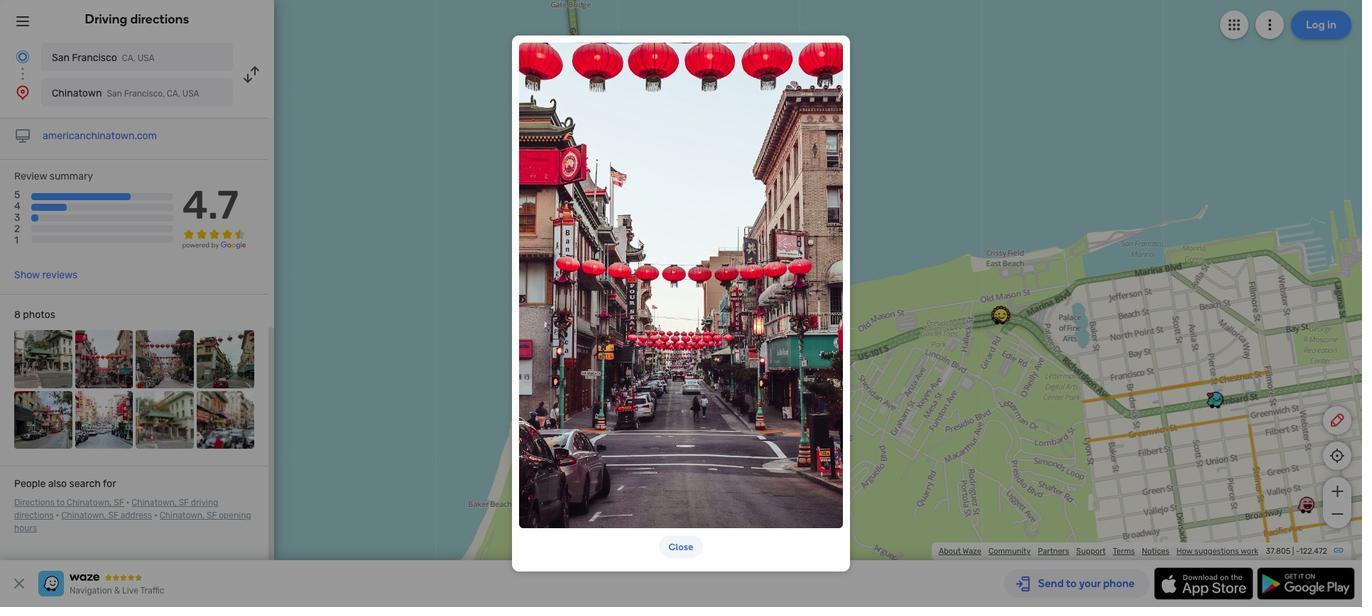 Task type: describe. For each thing, give the bounding box(es) containing it.
link image
[[1334, 545, 1345, 556]]

search
[[69, 478, 101, 490]]

people
[[14, 478, 46, 490]]

live
[[122, 586, 138, 596]]

image 7 of chinatown, sf image
[[136, 391, 194, 449]]

chinatown, sf address link
[[61, 511, 152, 521]]

-
[[1297, 547, 1300, 556]]

chinatown san francisco, ca, usa
[[52, 87, 199, 99]]

driving directions
[[85, 11, 189, 27]]

image 2 of chinatown, sf image
[[75, 330, 133, 388]]

image 4 of chinatown, sf image
[[196, 330, 254, 388]]

navigation & live traffic
[[70, 586, 164, 596]]

chinatown, for chinatown, sf driving directions
[[132, 498, 177, 508]]

terms
[[1113, 547, 1135, 556]]

how suggestions work link
[[1177, 547, 1259, 556]]

zoom out image
[[1329, 506, 1347, 523]]

ca, inside san francisco ca, usa
[[122, 53, 136, 63]]

waze
[[963, 547, 982, 556]]

chinatown, for chinatown, sf opening hours
[[160, 511, 205, 521]]

2
[[14, 223, 20, 235]]

about
[[939, 547, 961, 556]]

pencil image
[[1329, 412, 1346, 429]]

sf for address
[[108, 511, 119, 521]]

sf for driving
[[179, 498, 189, 508]]

for
[[103, 478, 116, 490]]

usa inside san francisco ca, usa
[[138, 53, 154, 63]]

community
[[989, 547, 1031, 556]]

francisco
[[72, 52, 117, 64]]

x image
[[11, 576, 28, 593]]

about waze community partners support terms notices how suggestions work
[[939, 547, 1259, 556]]

0 vertical spatial san
[[52, 52, 70, 64]]

8
[[14, 309, 21, 321]]

chinatown, sf address
[[61, 511, 152, 521]]

image 3 of chinatown, sf image
[[136, 330, 194, 388]]

driving
[[191, 498, 218, 508]]

address
[[121, 511, 152, 521]]

chinatown, sf opening hours link
[[14, 511, 251, 534]]

8 photos
[[14, 309, 55, 321]]

1
[[14, 235, 18, 247]]

san francisco ca, usa
[[52, 52, 154, 64]]

traffic
[[140, 586, 164, 596]]

to
[[56, 498, 65, 508]]

3
[[14, 212, 20, 224]]

directions
[[14, 498, 55, 508]]

37.805 | -122.472
[[1266, 547, 1328, 556]]

partners link
[[1038, 547, 1070, 556]]

suggestions
[[1195, 547, 1240, 556]]

review summary
[[14, 171, 93, 183]]

image 8 of chinatown, sf image
[[196, 391, 254, 449]]

chinatown, sf opening hours
[[14, 511, 251, 534]]

chinatown, sf driving directions link
[[14, 498, 218, 521]]

support link
[[1077, 547, 1106, 556]]

4
[[14, 201, 20, 213]]

terms link
[[1113, 547, 1135, 556]]

chinatown, down search
[[67, 498, 112, 508]]

about waze link
[[939, 547, 982, 556]]

community link
[[989, 547, 1031, 556]]



Task type: vqa. For each thing, say whether or not it's contained in the screenshot.
"Arrive" on the left of page
no



Task type: locate. For each thing, give the bounding box(es) containing it.
partners
[[1038, 547, 1070, 556]]

1 horizontal spatial ca,
[[167, 89, 180, 99]]

americanchinatown.com link
[[43, 130, 157, 142]]

chinatown
[[52, 87, 102, 99]]

0 horizontal spatial directions
[[14, 511, 54, 521]]

san inside chinatown san francisco, ca, usa
[[107, 89, 122, 99]]

ca,
[[122, 53, 136, 63], [167, 89, 180, 99]]

photos
[[23, 309, 55, 321]]

navigation
[[70, 586, 112, 596]]

chinatown,
[[67, 498, 112, 508], [132, 498, 177, 508], [61, 511, 106, 521], [160, 511, 205, 521]]

ca, right francisco,
[[167, 89, 180, 99]]

1 vertical spatial ca,
[[167, 89, 180, 99]]

hours
[[14, 524, 37, 534]]

directions right driving
[[130, 11, 189, 27]]

0 vertical spatial directions
[[130, 11, 189, 27]]

ca, inside chinatown san francisco, ca, usa
[[167, 89, 180, 99]]

37.805
[[1266, 547, 1291, 556]]

&
[[114, 586, 120, 596]]

opening
[[219, 511, 251, 521]]

directions to chinatown, sf
[[14, 498, 124, 508]]

sf for opening
[[207, 511, 217, 521]]

show
[[14, 269, 40, 281]]

image 5 of chinatown, sf image
[[14, 391, 72, 449]]

chinatown, sf driving directions
[[14, 498, 218, 521]]

usa
[[138, 53, 154, 63], [182, 89, 199, 99]]

driving
[[85, 11, 128, 27]]

image 6 of chinatown, sf image
[[75, 391, 133, 449]]

show reviews
[[14, 269, 78, 281]]

computer image
[[14, 128, 31, 145]]

francisco,
[[124, 89, 165, 99]]

also
[[48, 478, 67, 490]]

5
[[14, 189, 20, 201]]

review
[[14, 171, 47, 183]]

san left francisco
[[52, 52, 70, 64]]

ca, right francisco
[[122, 53, 136, 63]]

directions inside chinatown, sf driving directions
[[14, 511, 54, 521]]

directions down directions on the bottom of the page
[[14, 511, 54, 521]]

1 horizontal spatial san
[[107, 89, 122, 99]]

directions to chinatown, sf link
[[14, 498, 124, 508]]

1 vertical spatial directions
[[14, 511, 54, 521]]

chinatown, down driving
[[160, 511, 205, 521]]

5 4 3 2 1
[[14, 189, 20, 247]]

0 vertical spatial ca,
[[122, 53, 136, 63]]

chinatown, down directions to chinatown, sf 'link'
[[61, 511, 106, 521]]

0 horizontal spatial usa
[[138, 53, 154, 63]]

directions
[[130, 11, 189, 27], [14, 511, 54, 521]]

chinatown, for chinatown, sf address
[[61, 511, 106, 521]]

122.472
[[1300, 547, 1328, 556]]

1 horizontal spatial directions
[[130, 11, 189, 27]]

sf
[[114, 498, 124, 508], [179, 498, 189, 508], [108, 511, 119, 521], [207, 511, 217, 521]]

chinatown, inside chinatown, sf driving directions
[[132, 498, 177, 508]]

|
[[1293, 547, 1295, 556]]

notices
[[1143, 547, 1170, 556]]

4.7
[[182, 182, 239, 229]]

sf inside chinatown, sf driving directions
[[179, 498, 189, 508]]

summary
[[50, 171, 93, 183]]

work
[[1241, 547, 1259, 556]]

chinatown, inside chinatown, sf opening hours
[[160, 511, 205, 521]]

reviews
[[42, 269, 78, 281]]

people also search for
[[14, 478, 116, 490]]

current location image
[[14, 48, 31, 65]]

san
[[52, 52, 70, 64], [107, 89, 122, 99]]

location image
[[14, 84, 31, 101]]

1 horizontal spatial usa
[[182, 89, 199, 99]]

1 vertical spatial san
[[107, 89, 122, 99]]

usa inside chinatown san francisco, ca, usa
[[182, 89, 199, 99]]

1 vertical spatial usa
[[182, 89, 199, 99]]

zoom in image
[[1329, 483, 1347, 500]]

san left francisco,
[[107, 89, 122, 99]]

usa right francisco,
[[182, 89, 199, 99]]

0 horizontal spatial ca,
[[122, 53, 136, 63]]

sf inside chinatown, sf opening hours
[[207, 511, 217, 521]]

support
[[1077, 547, 1106, 556]]

notices link
[[1143, 547, 1170, 556]]

0 vertical spatial usa
[[138, 53, 154, 63]]

how
[[1177, 547, 1193, 556]]

americanchinatown.com
[[43, 130, 157, 142]]

0 horizontal spatial san
[[52, 52, 70, 64]]

chinatown, up address
[[132, 498, 177, 508]]

image 1 of chinatown, sf image
[[14, 330, 72, 388]]

usa up francisco,
[[138, 53, 154, 63]]



